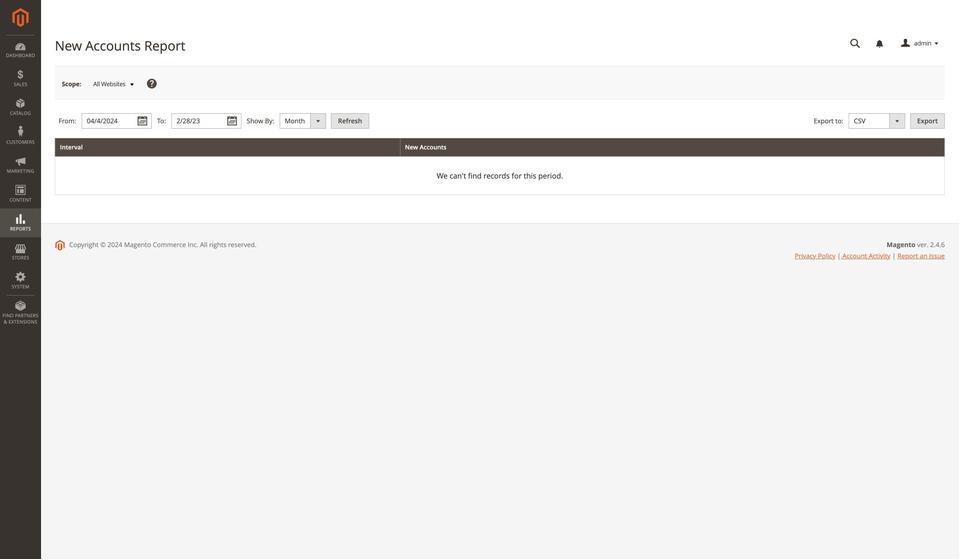 Task type: describe. For each thing, give the bounding box(es) containing it.
magento admin panel image
[[12, 8, 29, 27]]



Task type: locate. For each thing, give the bounding box(es) containing it.
menu bar
[[0, 35, 41, 330]]

None text field
[[844, 35, 867, 52], [82, 113, 152, 129], [171, 113, 241, 129], [844, 35, 867, 52], [82, 113, 152, 129], [171, 113, 241, 129]]



